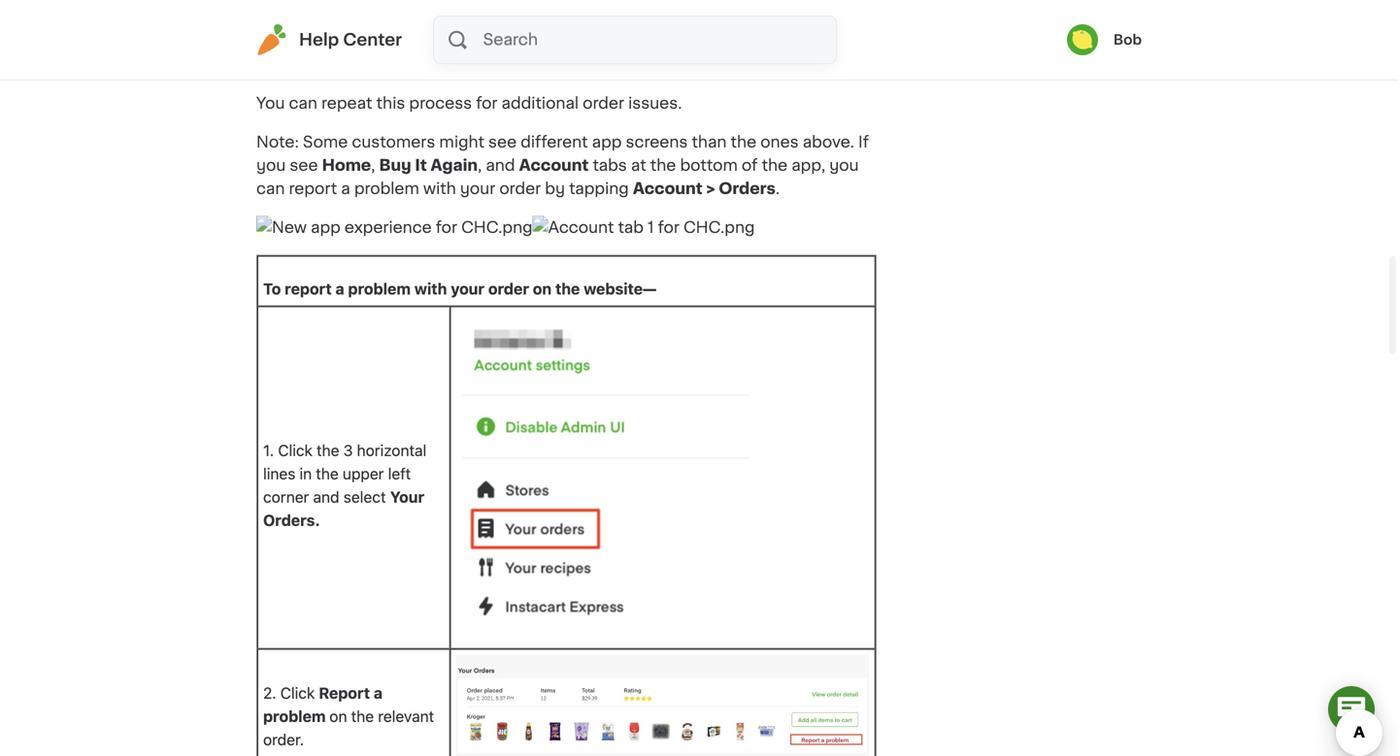 Task type: describe. For each thing, give the bounding box(es) containing it.
upper
[[343, 465, 384, 483]]

web1.png image
[[456, 312, 758, 638]]

the left 3
[[317, 442, 339, 460]]

1 vertical spatial click
[[280, 684, 315, 703]]

report a problem
[[263, 684, 383, 726]]

you can repeat this process for additional order issues.
[[256, 96, 682, 111]]

and inside click the 3 horizontal lines in the upper left corner and select
[[313, 488, 340, 507]]

app
[[592, 135, 622, 150]]

0 vertical spatial can
[[289, 96, 318, 111]]

on the relevant order.
[[263, 708, 434, 749]]

lines
[[263, 465, 296, 483]]

the down screens
[[651, 158, 676, 173]]

2.
[[263, 684, 276, 703]]

the inside on the relevant order.
[[351, 708, 374, 726]]

1.
[[263, 442, 278, 460]]

center
[[343, 32, 402, 48]]

user avatar image
[[1067, 24, 1098, 55]]

note: some customers might see different app screens than the ones above. if you see
[[256, 135, 869, 173]]

problem chc app 5.jpeg image
[[471, 0, 664, 59]]

you inside note: some customers might see different app screens than the ones above. if you see
[[256, 158, 286, 173]]

1 vertical spatial a
[[336, 280, 344, 298]]

instacart image
[[256, 24, 287, 55]]

by
[[545, 181, 565, 197]]

0 vertical spatial on
[[533, 280, 552, 298]]

than
[[692, 135, 727, 150]]

if
[[859, 135, 869, 150]]

orders.
[[263, 511, 320, 530]]

1 horizontal spatial see
[[489, 135, 517, 150]]

tabs at the bottom of the app, you can report a problem with your order by tapping
[[256, 158, 859, 197]]

to report a problem with your order on the website—
[[263, 280, 657, 298]]

process
[[409, 96, 472, 111]]

the left website—
[[556, 280, 580, 298]]

left
[[388, 465, 411, 483]]

1 vertical spatial problem
[[348, 280, 411, 298]]

1 vertical spatial account
[[633, 181, 703, 197]]

problem inside report a problem
[[263, 708, 326, 726]]

additional
[[502, 96, 579, 111]]

customers
[[352, 135, 435, 150]]

order inside tabs at the bottom of the app, you can report a problem with your order by tapping
[[500, 181, 541, 197]]

the up '.'
[[762, 158, 788, 173]]

relevant
[[378, 708, 434, 726]]

1 vertical spatial with
[[415, 280, 447, 298]]

the right in
[[316, 465, 339, 483]]

>
[[706, 181, 715, 197]]

click inside click the 3 horizontal lines in the upper left corner and select
[[278, 442, 313, 460]]

to
[[263, 280, 281, 298]]

select_affected_items.png image
[[263, 0, 460, 64]]

of
[[742, 158, 758, 173]]

ones
[[761, 135, 799, 150]]

web2.png image
[[456, 655, 870, 757]]

a inside report a problem
[[374, 684, 383, 703]]

bob
[[1114, 33, 1142, 47]]

1 vertical spatial your
[[451, 280, 485, 298]]

click the 3 horizontal lines in the upper left corner and select
[[263, 442, 427, 507]]

home
[[322, 158, 371, 173]]

2. click
[[263, 684, 319, 703]]

new app experience for chc.png image
[[256, 216, 533, 240]]

1 vertical spatial report
[[285, 280, 332, 298]]

you
[[256, 96, 285, 111]]

with inside tabs at the bottom of the app, you can report a problem with your order by tapping
[[423, 181, 456, 197]]

corner
[[263, 488, 309, 507]]

website—
[[584, 280, 657, 298]]

1 , from the left
[[371, 158, 375, 173]]

help
[[299, 32, 339, 48]]

a inside tabs at the bottom of the app, you can report a problem with your order by tapping
[[341, 181, 350, 197]]



Task type: vqa. For each thing, say whether or not it's contained in the screenshot.
Send gift card at left bottom
no



Task type: locate. For each thing, give the bounding box(es) containing it.
2 vertical spatial problem
[[263, 708, 326, 726]]

0 horizontal spatial and
[[313, 488, 340, 507]]

your down home , buy it again , and account
[[460, 181, 496, 197]]

you inside tabs at the bottom of the app, you can report a problem with your order by tapping
[[830, 158, 859, 173]]

account tab 1 for chc.png image
[[533, 216, 755, 240]]

you down note:
[[256, 158, 286, 173]]

the inside note: some customers might see different app screens than the ones above. if you see
[[731, 135, 757, 150]]

click up in
[[278, 442, 313, 460]]

bottom
[[680, 158, 738, 173]]

different
[[521, 135, 588, 150]]

2 you from the left
[[830, 158, 859, 173]]

account down at
[[633, 181, 703, 197]]

you down above.
[[830, 158, 859, 173]]

buy
[[379, 158, 412, 173]]

1 vertical spatial on
[[330, 708, 347, 726]]

can down note:
[[256, 181, 285, 197]]

0 horizontal spatial on
[[330, 708, 347, 726]]

report down home
[[289, 181, 337, 197]]

0 horizontal spatial can
[[256, 181, 285, 197]]

1 horizontal spatial ,
[[478, 158, 482, 173]]

a right the to
[[336, 280, 344, 298]]

the
[[731, 135, 757, 150], [651, 158, 676, 173], [762, 158, 788, 173], [556, 280, 580, 298], [317, 442, 339, 460], [316, 465, 339, 483], [351, 708, 374, 726]]

problem down 2. click
[[263, 708, 326, 726]]

2 vertical spatial order
[[488, 280, 529, 298]]

0 vertical spatial see
[[489, 135, 517, 150]]

problem
[[354, 181, 419, 197], [348, 280, 411, 298], [263, 708, 326, 726]]

can inside tabs at the bottom of the app, you can report a problem with your order by tapping
[[256, 181, 285, 197]]

on left website—
[[533, 280, 552, 298]]

above.
[[803, 135, 855, 150]]

can
[[289, 96, 318, 111], [256, 181, 285, 197]]

1 vertical spatial and
[[313, 488, 340, 507]]

0 horizontal spatial see
[[290, 158, 318, 173]]

report inside tabs at the bottom of the app, you can report a problem with your order by tapping
[[289, 181, 337, 197]]

app,
[[792, 158, 826, 173]]

tabs
[[593, 158, 627, 173]]

1 horizontal spatial you
[[830, 158, 859, 173]]

your orders.
[[263, 488, 425, 530]]

your
[[460, 181, 496, 197], [451, 280, 485, 298]]

a right report
[[374, 684, 383, 703]]

and right again
[[486, 158, 515, 173]]

your
[[390, 488, 425, 507]]

it
[[415, 158, 427, 173]]

problem down new app experience for chc.png image
[[348, 280, 411, 298]]

0 vertical spatial problem
[[354, 181, 419, 197]]

issues.
[[629, 96, 682, 111]]

0 horizontal spatial ,
[[371, 158, 375, 173]]

click
[[278, 442, 313, 460], [280, 684, 315, 703]]

2 vertical spatial a
[[374, 684, 383, 703]]

0 vertical spatial and
[[486, 158, 515, 173]]

0 vertical spatial click
[[278, 442, 313, 460]]

0 vertical spatial a
[[341, 181, 350, 197]]

with down again
[[423, 181, 456, 197]]

report
[[289, 181, 337, 197], [285, 280, 332, 298]]

in
[[300, 465, 312, 483]]

Search search field
[[481, 17, 836, 63]]

this
[[376, 96, 405, 111]]

bob link
[[1067, 24, 1142, 55]]

help center link
[[256, 24, 402, 55]]

see down some
[[290, 158, 318, 173]]

the down report
[[351, 708, 374, 726]]

for
[[476, 96, 498, 111]]

, left buy on the top left of page
[[371, 158, 375, 173]]

3
[[344, 442, 353, 460]]

, down might
[[478, 158, 482, 173]]

1 horizontal spatial can
[[289, 96, 318, 111]]

1 horizontal spatial on
[[533, 280, 552, 298]]

again
[[431, 158, 478, 173]]

0 vertical spatial account
[[519, 158, 589, 173]]

a
[[341, 181, 350, 197], [336, 280, 344, 298], [374, 684, 383, 703]]

horizontal
[[357, 442, 427, 460]]

report
[[319, 684, 370, 703]]

at
[[631, 158, 647, 173]]

order
[[583, 96, 625, 111], [500, 181, 541, 197], [488, 280, 529, 298]]

on down report
[[330, 708, 347, 726]]

1 horizontal spatial account
[[633, 181, 703, 197]]

account down different
[[519, 158, 589, 173]]

report right the to
[[285, 280, 332, 298]]

0 vertical spatial order
[[583, 96, 625, 111]]

some
[[303, 135, 348, 150]]

screens
[[626, 135, 688, 150]]

account
[[519, 158, 589, 173], [633, 181, 703, 197]]

and
[[486, 158, 515, 173], [313, 488, 340, 507]]

see
[[489, 135, 517, 150], [290, 158, 318, 173]]

help center
[[299, 32, 402, 48]]

0 horizontal spatial you
[[256, 158, 286, 173]]

with
[[423, 181, 456, 197], [415, 280, 447, 298]]

account > orders .
[[633, 181, 780, 197]]

might
[[439, 135, 485, 150]]

note:
[[256, 135, 299, 150]]

,
[[371, 158, 375, 173], [478, 158, 482, 173]]

you
[[256, 158, 286, 173], [830, 158, 859, 173]]

tapping
[[569, 181, 629, 197]]

select
[[344, 488, 386, 507]]

your down new app experience for chc.png image
[[451, 280, 485, 298]]

order.
[[263, 731, 304, 749]]

2 , from the left
[[478, 158, 482, 173]]

1 vertical spatial order
[[500, 181, 541, 197]]

and left "select"
[[313, 488, 340, 507]]

0 horizontal spatial account
[[519, 158, 589, 173]]

a down home
[[341, 181, 350, 197]]

orders
[[719, 181, 776, 197]]

1 vertical spatial can
[[256, 181, 285, 197]]

1 you from the left
[[256, 158, 286, 173]]

problem down buy on the top left of page
[[354, 181, 419, 197]]

can right the you
[[289, 96, 318, 111]]

with down new app experience for chc.png image
[[415, 280, 447, 298]]

on
[[533, 280, 552, 298], [330, 708, 347, 726]]

0 vertical spatial report
[[289, 181, 337, 197]]

on inside on the relevant order.
[[330, 708, 347, 726]]

repeat
[[322, 96, 372, 111]]

.
[[776, 181, 780, 197]]

0 vertical spatial with
[[423, 181, 456, 197]]

1 vertical spatial see
[[290, 158, 318, 173]]

the up of
[[731, 135, 757, 150]]

0 vertical spatial your
[[460, 181, 496, 197]]

your inside tabs at the bottom of the app, you can report a problem with your order by tapping
[[460, 181, 496, 197]]

click right 2.
[[280, 684, 315, 703]]

home , buy it again , and account
[[322, 158, 589, 173]]

see right might
[[489, 135, 517, 150]]

problem inside tabs at the bottom of the app, you can report a problem with your order by tapping
[[354, 181, 419, 197]]

1 horizontal spatial and
[[486, 158, 515, 173]]



